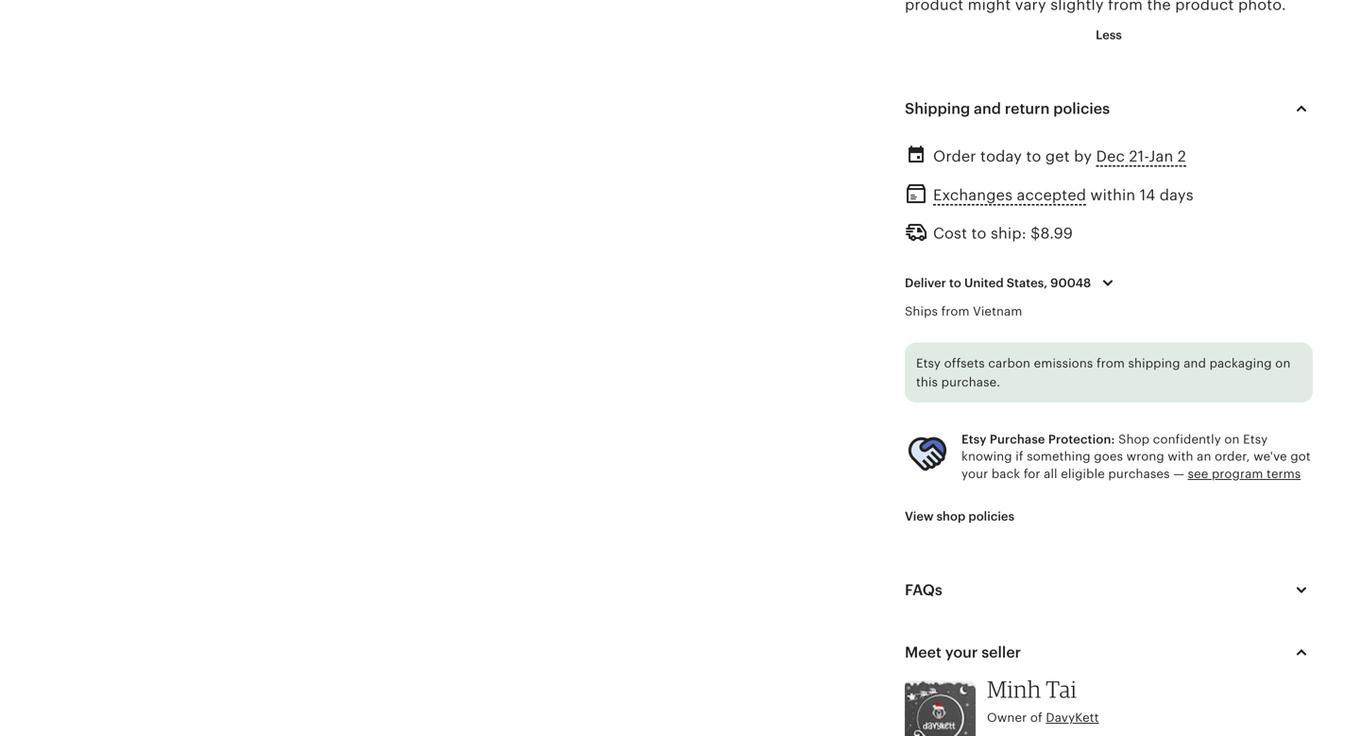 Task type: describe. For each thing, give the bounding box(es) containing it.
got
[[1291, 449, 1311, 464]]

and inside the etsy offsets carbon emissions from shipping and packaging on this purchase.
[[1184, 356, 1207, 371]]

confidently
[[1154, 432, 1222, 446]]

to for united
[[950, 276, 962, 290]]

program
[[1212, 467, 1264, 481]]

2 horizontal spatial to
[[1027, 148, 1042, 165]]

offsets
[[945, 356, 985, 371]]

etsy offsets carbon emissions from shipping and packaging on this purchase.
[[917, 356, 1291, 389]]

90048
[[1051, 276, 1092, 290]]

etsy for etsy offsets carbon emissions from shipping and packaging on this purchase.
[[917, 356, 941, 371]]

deliver
[[905, 276, 947, 290]]

and inside dropdown button
[[974, 100, 1002, 117]]

order,
[[1215, 449, 1251, 464]]

exchanges
[[934, 187, 1013, 204]]

etsy purchase protection:
[[962, 432, 1116, 446]]

meet
[[905, 644, 942, 661]]

minh tai owner of davykett
[[987, 675, 1100, 725]]

of
[[1031, 711, 1043, 725]]

vietnam
[[973, 304, 1023, 318]]

all
[[1044, 467, 1058, 481]]

8.99
[[1041, 225, 1073, 242]]

cost
[[934, 225, 968, 242]]

faqs
[[905, 582, 943, 599]]

order
[[934, 148, 977, 165]]

tai
[[1046, 675, 1077, 703]]

—
[[1174, 467, 1185, 481]]

exchanges accepted within 14 days
[[934, 187, 1194, 204]]

2
[[1178, 148, 1187, 165]]

minh tai image
[[905, 681, 976, 736]]

0 horizontal spatial from
[[942, 304, 970, 318]]

your inside dropdown button
[[946, 644, 978, 661]]

today
[[981, 148, 1022, 165]]

deliver to united states, 90048
[[905, 276, 1092, 290]]

see program terms link
[[1188, 467, 1302, 481]]

to for ship:
[[972, 225, 987, 242]]

shop confidently on etsy knowing if something goes wrong with an order, we've got your back for all eligible purchases —
[[962, 432, 1311, 481]]

for
[[1024, 467, 1041, 481]]

protection:
[[1049, 432, 1116, 446]]

shipping and return policies button
[[888, 86, 1330, 131]]

view
[[905, 509, 934, 523]]

we've
[[1254, 449, 1288, 464]]

davykett link
[[1046, 711, 1100, 725]]

ships from vietnam
[[905, 304, 1023, 318]]

purchases
[[1109, 467, 1170, 481]]

davykett
[[1046, 711, 1100, 725]]

return
[[1005, 100, 1050, 117]]

something
[[1027, 449, 1091, 464]]

within
[[1091, 187, 1136, 204]]

less button
[[1082, 18, 1137, 52]]

less
[[1096, 28, 1122, 42]]

etsy inside shop confidently on etsy knowing if something goes wrong with an order, we've got your back for all eligible purchases —
[[1244, 432, 1268, 446]]

policies inside button
[[969, 509, 1015, 523]]

shipping
[[905, 100, 971, 117]]

ship:
[[991, 225, 1027, 242]]

21-
[[1130, 148, 1149, 165]]

meet your seller button
[[888, 630, 1330, 675]]

back
[[992, 467, 1021, 481]]

order today to get by dec 21-jan 2
[[934, 148, 1187, 165]]

by
[[1075, 148, 1093, 165]]

if
[[1016, 449, 1024, 464]]

minh
[[987, 675, 1042, 703]]

accepted
[[1017, 187, 1087, 204]]

seller
[[982, 644, 1022, 661]]

jan
[[1149, 148, 1174, 165]]



Task type: locate. For each thing, give the bounding box(es) containing it.
cost to ship: $ 8.99
[[934, 225, 1073, 242]]

carbon
[[989, 356, 1031, 371]]

1 horizontal spatial and
[[1184, 356, 1207, 371]]

ships
[[905, 304, 938, 318]]

view shop policies button
[[891, 499, 1029, 534]]

united
[[965, 276, 1004, 290]]

1 vertical spatial your
[[946, 644, 978, 661]]

shipping
[[1129, 356, 1181, 371]]

0 horizontal spatial and
[[974, 100, 1002, 117]]

1 horizontal spatial from
[[1097, 356, 1125, 371]]

this
[[917, 375, 938, 389]]

etsy
[[917, 356, 941, 371], [962, 432, 987, 446], [1244, 432, 1268, 446]]

from right "ships"
[[942, 304, 970, 318]]

1 vertical spatial from
[[1097, 356, 1125, 371]]

etsy up knowing
[[962, 432, 987, 446]]

1 horizontal spatial to
[[972, 225, 987, 242]]

0 horizontal spatial etsy
[[917, 356, 941, 371]]

see program terms
[[1188, 467, 1302, 481]]

1 vertical spatial on
[[1225, 432, 1240, 446]]

exchanges accepted button
[[934, 182, 1087, 209]]

deliver to united states, 90048 button
[[891, 263, 1134, 303]]

wrong
[[1127, 449, 1165, 464]]

from
[[942, 304, 970, 318], [1097, 356, 1125, 371]]

faqs button
[[888, 568, 1330, 613]]

from left shipping
[[1097, 356, 1125, 371]]

on inside shop confidently on etsy knowing if something goes wrong with an order, we've got your back for all eligible purchases —
[[1225, 432, 1240, 446]]

to left united
[[950, 276, 962, 290]]

0 horizontal spatial to
[[950, 276, 962, 290]]

purchase.
[[942, 375, 1001, 389]]

2 horizontal spatial etsy
[[1244, 432, 1268, 446]]

policies right shop
[[969, 509, 1015, 523]]

your inside shop confidently on etsy knowing if something goes wrong with an order, we've got your back for all eligible purchases —
[[962, 467, 989, 481]]

shop
[[937, 509, 966, 523]]

etsy up this
[[917, 356, 941, 371]]

1 horizontal spatial etsy
[[962, 432, 987, 446]]

$
[[1031, 225, 1041, 242]]

policies
[[1054, 100, 1110, 117], [969, 509, 1015, 523]]

get
[[1046, 148, 1070, 165]]

to inside dropdown button
[[950, 276, 962, 290]]

dec
[[1097, 148, 1125, 165]]

eligible
[[1061, 467, 1105, 481]]

14
[[1140, 187, 1156, 204]]

0 horizontal spatial on
[[1225, 432, 1240, 446]]

states,
[[1007, 276, 1048, 290]]

and
[[974, 100, 1002, 117], [1184, 356, 1207, 371]]

meet your seller
[[905, 644, 1022, 661]]

0 vertical spatial policies
[[1054, 100, 1110, 117]]

1 vertical spatial to
[[972, 225, 987, 242]]

0 vertical spatial to
[[1027, 148, 1042, 165]]

your
[[962, 467, 989, 481], [946, 644, 978, 661]]

dec 21-jan 2 button
[[1097, 143, 1187, 170]]

shipping and return policies
[[905, 100, 1110, 117]]

your down knowing
[[962, 467, 989, 481]]

1 horizontal spatial policies
[[1054, 100, 1110, 117]]

days
[[1160, 187, 1194, 204]]

an
[[1197, 449, 1212, 464]]

and left return
[[974, 100, 1002, 117]]

on inside the etsy offsets carbon emissions from shipping and packaging on this purchase.
[[1276, 356, 1291, 371]]

0 vertical spatial on
[[1276, 356, 1291, 371]]

etsy for etsy purchase protection:
[[962, 432, 987, 446]]

view shop policies
[[905, 509, 1015, 523]]

policies inside dropdown button
[[1054, 100, 1110, 117]]

your right meet
[[946, 644, 978, 661]]

0 vertical spatial and
[[974, 100, 1002, 117]]

on up order,
[[1225, 432, 1240, 446]]

to
[[1027, 148, 1042, 165], [972, 225, 987, 242], [950, 276, 962, 290]]

terms
[[1267, 467, 1302, 481]]

from inside the etsy offsets carbon emissions from shipping and packaging on this purchase.
[[1097, 356, 1125, 371]]

etsy up we've
[[1244, 432, 1268, 446]]

on right packaging
[[1276, 356, 1291, 371]]

on
[[1276, 356, 1291, 371], [1225, 432, 1240, 446]]

purchase
[[990, 432, 1046, 446]]

0 vertical spatial your
[[962, 467, 989, 481]]

2 vertical spatial to
[[950, 276, 962, 290]]

knowing
[[962, 449, 1013, 464]]

1 vertical spatial and
[[1184, 356, 1207, 371]]

1 vertical spatial policies
[[969, 509, 1015, 523]]

0 vertical spatial from
[[942, 304, 970, 318]]

to right the cost
[[972, 225, 987, 242]]

1 horizontal spatial on
[[1276, 356, 1291, 371]]

packaging
[[1210, 356, 1273, 371]]

policies up the by
[[1054, 100, 1110, 117]]

goes
[[1094, 449, 1124, 464]]

to left get
[[1027, 148, 1042, 165]]

with
[[1168, 449, 1194, 464]]

see
[[1188, 467, 1209, 481]]

emissions
[[1034, 356, 1094, 371]]

etsy inside the etsy offsets carbon emissions from shipping and packaging on this purchase.
[[917, 356, 941, 371]]

0 horizontal spatial policies
[[969, 509, 1015, 523]]

shop
[[1119, 432, 1150, 446]]

and right shipping
[[1184, 356, 1207, 371]]

owner
[[987, 711, 1027, 725]]



Task type: vqa. For each thing, say whether or not it's contained in the screenshot.
1
no



